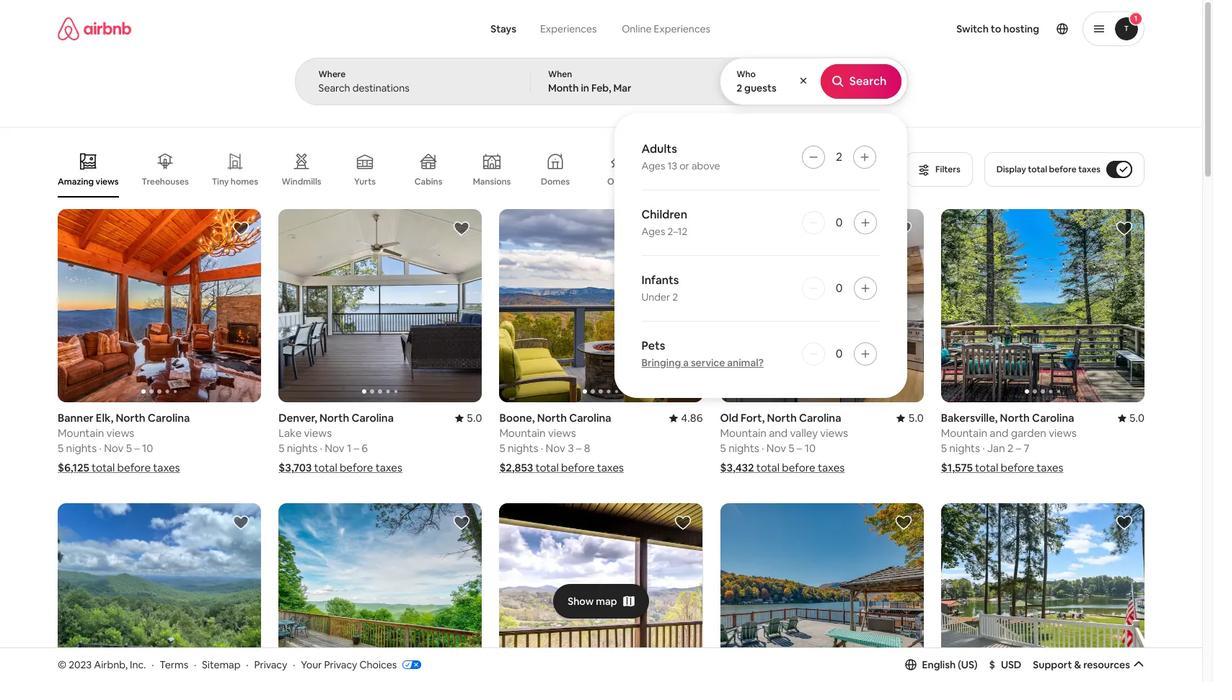 Task type: locate. For each thing, give the bounding box(es) containing it.
carolina up "6"
[[352, 411, 394, 425]]

1 horizontal spatial privacy
[[324, 658, 357, 671]]

before down 3
[[561, 461, 595, 475]]

before right $6,125
[[117, 461, 151, 475]]

and up jan
[[990, 426, 1009, 440]]

None search field
[[295, 0, 908, 398]]

3 5 from the left
[[279, 442, 285, 455]]

inc.
[[130, 658, 146, 671]]

3 mountain from the left
[[720, 426, 767, 440]]

5.0 out of 5 average rating image for denver, north carolina lake views 5 nights · nov 1 – 6 $3,703 total before taxes
[[455, 411, 482, 425]]

1 vertical spatial 0
[[836, 281, 843, 296]]

north inside bakersville, north carolina mountain and garden views 5 nights · jan 2 – 7 $1,575 total before taxes
[[1000, 411, 1030, 425]]

1 5.0 from the left
[[467, 411, 482, 425]]

above
[[692, 159, 720, 172]]

1 horizontal spatial add to wishlist: banner elk, north carolina image
[[674, 514, 692, 532]]

0 vertical spatial 0
[[836, 215, 843, 230]]

carolina inside bakersville, north carolina mountain and garden views 5 nights · jan 2 – 7 $1,575 total before taxes
[[1032, 411, 1075, 425]]

total
[[1028, 164, 1048, 175], [92, 461, 115, 475], [314, 461, 337, 475], [536, 461, 559, 475], [757, 461, 780, 475], [975, 461, 999, 475]]

– inside banner elk, north carolina mountain views 5 nights · nov 5 – 10 $6,125 total before taxes
[[134, 442, 140, 455]]

2 inside the who 2 guests
[[737, 82, 742, 95]]

1 0 from the top
[[836, 215, 843, 230]]

5.0 for old fort, north carolina mountain and valley views 5 nights · nov 5 – 10 $3,432 total before taxes
[[909, 411, 924, 425]]

sitemap link
[[202, 658, 241, 671]]

amazing
[[58, 176, 94, 187]]

1 horizontal spatial 5.0
[[909, 411, 924, 425]]

0 horizontal spatial 1
[[347, 442, 351, 455]]

4.86 out of 5 average rating image
[[670, 411, 703, 425]]

0 horizontal spatial 5.0
[[467, 411, 482, 425]]

4 carolina from the left
[[799, 411, 842, 425]]

experiences
[[540, 22, 597, 35], [654, 22, 711, 35]]

nov inside boone, north carolina mountain views 5 nights · nov 3 – 8 $2,853 total before taxes
[[546, 442, 565, 455]]

1 inside denver, north carolina lake views 5 nights · nov 1 – 6 $3,703 total before taxes
[[347, 442, 351, 455]]

mountain inside banner elk, north carolina mountain views 5 nights · nov 5 – 10 $6,125 total before taxes
[[58, 426, 104, 440]]

3 carolina from the left
[[569, 411, 611, 425]]

denver,
[[279, 411, 317, 425]]

before down "6"
[[340, 461, 373, 475]]

–
[[134, 442, 140, 455], [354, 442, 359, 455], [576, 442, 582, 455], [797, 442, 802, 455], [1016, 442, 1022, 455]]

5.0 out of 5 average rating image left the bakersville,
[[897, 411, 924, 425]]

what can we help you find? tab list
[[479, 14, 609, 43]]

north right boone,
[[537, 411, 567, 425]]

0 horizontal spatial experiences
[[540, 22, 597, 35]]

north up garden
[[1000, 411, 1030, 425]]

2 5.0 from the left
[[909, 411, 924, 425]]

2 ages from the top
[[642, 225, 665, 238]]

and inside 'old fort, north carolina mountain and valley views 5 nights · nov 5 – 10 $3,432 total before taxes'
[[769, 426, 788, 440]]

ages down children
[[642, 225, 665, 238]]

show map
[[568, 595, 617, 608]]

2 horizontal spatial 5.0
[[1130, 411, 1145, 425]]

who
[[737, 69, 756, 80]]

total right $2,853 on the left
[[536, 461, 559, 475]]

north inside denver, north carolina lake views 5 nights · nov 1 – 6 $3,703 total before taxes
[[320, 411, 349, 425]]

switch to hosting
[[957, 22, 1040, 35]]

1 and from the left
[[769, 426, 788, 440]]

before down valley
[[782, 461, 816, 475]]

5 north from the left
[[1000, 411, 1030, 425]]

10
[[142, 442, 153, 455], [805, 442, 816, 455]]

– inside denver, north carolina lake views 5 nights · nov 1 – 6 $3,703 total before taxes
[[354, 442, 359, 455]]

map
[[596, 595, 617, 608]]

add to wishlist: boone, north carolina image
[[674, 220, 692, 237]]

5.0 for denver, north carolina lake views 5 nights · nov 1 – 6 $3,703 total before taxes
[[467, 411, 482, 425]]

3 nov from the left
[[546, 442, 565, 455]]

nights inside bakersville, north carolina mountain and garden views 5 nights · jan 2 – 7 $1,575 total before taxes
[[950, 442, 980, 455]]

in
[[581, 82, 589, 95]]

1 nights from the left
[[66, 442, 97, 455]]

nights up $3,432
[[729, 442, 759, 455]]

nights up $1,575
[[950, 442, 980, 455]]

views inside bakersville, north carolina mountain and garden views 5 nights · jan 2 – 7 $1,575 total before taxes
[[1049, 426, 1077, 440]]

mountain down the banner
[[58, 426, 104, 440]]

views inside group
[[96, 176, 119, 187]]

before down 7
[[1001, 461, 1035, 475]]

and left valley
[[769, 426, 788, 440]]

terms link
[[160, 658, 188, 671]]

north inside 'old fort, north carolina mountain and valley views 5 nights · nov 5 – 10 $3,432 total before taxes'
[[767, 411, 797, 425]]

2 privacy from the left
[[324, 658, 357, 671]]

2
[[737, 82, 742, 95], [836, 149, 843, 164], [673, 291, 678, 304], [1008, 442, 1014, 455]]

resources
[[1084, 659, 1130, 671]]

0 vertical spatial add to wishlist: banner elk, north carolina image
[[232, 220, 250, 237]]

taxes inside bakersville, north carolina mountain and garden views 5 nights · jan 2 – 7 $1,575 total before taxes
[[1037, 461, 1064, 475]]

where
[[319, 69, 346, 80]]

0 horizontal spatial 10
[[142, 442, 153, 455]]

4 north from the left
[[767, 411, 797, 425]]

4 5 from the left
[[500, 442, 505, 455]]

infants under 2
[[642, 273, 679, 304]]

0 vertical spatial ages
[[642, 159, 665, 172]]

5.0 out of 5 average rating image
[[455, 411, 482, 425], [897, 411, 924, 425]]

2 5.0 out of 5 average rating image from the left
[[897, 411, 924, 425]]

1 horizontal spatial and
[[990, 426, 1009, 440]]

1 vertical spatial add to wishlist: banner elk, north carolina image
[[674, 514, 692, 532]]

· down the fort,
[[762, 442, 764, 455]]

2 down the who
[[737, 82, 742, 95]]

views right garden
[[1049, 426, 1077, 440]]

5.0 out of 5 average rating image left boone,
[[455, 411, 482, 425]]

mansions
[[473, 176, 511, 188]]

ages inside adults ages 13 or above
[[642, 159, 665, 172]]

pets bringing a service animal?
[[642, 338, 764, 369]]

views down denver,
[[304, 426, 332, 440]]

2 10 from the left
[[805, 442, 816, 455]]

taxes
[[1079, 164, 1101, 175], [153, 461, 180, 475], [376, 461, 402, 475], [597, 461, 624, 475], [818, 461, 845, 475], [1037, 461, 1064, 475]]

yurts
[[354, 176, 376, 188]]

2 inside bakersville, north carolina mountain and garden views 5 nights · jan 2 – 7 $1,575 total before taxes
[[1008, 442, 1014, 455]]

5 – from the left
[[1016, 442, 1022, 455]]

0 horizontal spatial 5.0 out of 5 average rating image
[[455, 411, 482, 425]]

add to wishlist: banner elk, north carolina image
[[232, 220, 250, 237], [674, 514, 692, 532]]

3 5.0 from the left
[[1130, 411, 1145, 425]]

0 horizontal spatial and
[[769, 426, 788, 440]]

privacy right your
[[324, 658, 357, 671]]

north up valley
[[767, 411, 797, 425]]

carolina inside denver, north carolina lake views 5 nights · nov 1 – 6 $3,703 total before taxes
[[352, 411, 394, 425]]

2 inside infants under 2
[[673, 291, 678, 304]]

(us)
[[958, 659, 978, 671]]

north right elk,
[[116, 411, 145, 425]]

nights up $6,125
[[66, 442, 97, 455]]

0 horizontal spatial privacy
[[254, 658, 287, 671]]

your privacy choices
[[301, 658, 397, 671]]

ages for adults
[[642, 159, 665, 172]]

mountain
[[58, 426, 104, 440], [500, 426, 546, 440], [720, 426, 767, 440], [941, 426, 988, 440]]

mountain down the fort,
[[720, 426, 767, 440]]

1 horizontal spatial 10
[[805, 442, 816, 455]]

add to wishlist: mooresville, north carolina image
[[1116, 514, 1133, 532]]

3 north from the left
[[537, 411, 567, 425]]

lake
[[279, 426, 302, 440]]

3 – from the left
[[576, 442, 582, 455]]

total right $3,703
[[314, 461, 337, 475]]

north for bakersville,
[[1000, 411, 1030, 425]]

total inside bakersville, north carolina mountain and garden views 5 nights · jan 2 – 7 $1,575 total before taxes
[[975, 461, 999, 475]]

5 nights from the left
[[950, 442, 980, 455]]

1 horizontal spatial experiences
[[654, 22, 711, 35]]

&
[[1074, 659, 1082, 671]]

terms
[[160, 658, 188, 671]]

2 vertical spatial 0
[[836, 346, 843, 361]]

total right display
[[1028, 164, 1048, 175]]

1 vertical spatial ages
[[642, 225, 665, 238]]

2 and from the left
[[990, 426, 1009, 440]]

4 mountain from the left
[[941, 426, 988, 440]]

2 north from the left
[[320, 411, 349, 425]]

adults
[[642, 141, 677, 157]]

nov
[[104, 442, 124, 455], [325, 442, 345, 455], [546, 442, 565, 455], [767, 442, 786, 455]]

7 5 from the left
[[941, 442, 947, 455]]

total right $6,125
[[92, 461, 115, 475]]

5
[[58, 442, 64, 455], [126, 442, 132, 455], [279, 442, 285, 455], [500, 442, 505, 455], [720, 442, 726, 455], [789, 442, 795, 455], [941, 442, 947, 455]]

1 mountain from the left
[[58, 426, 104, 440]]

1 10 from the left
[[142, 442, 153, 455]]

· down elk,
[[99, 442, 102, 455]]

0 vertical spatial 1
[[1135, 14, 1138, 23]]

north inside boone, north carolina mountain views 5 nights · nov 3 – 8 $2,853 total before taxes
[[537, 411, 567, 425]]

treehouses
[[142, 176, 189, 188]]

· inside banner elk, north carolina mountain views 5 nights · nov 5 – 10 $6,125 total before taxes
[[99, 442, 102, 455]]

online experiences link
[[609, 14, 723, 43]]

2 – from the left
[[354, 442, 359, 455]]

add to wishlist: denver, north carolina image
[[453, 220, 471, 237]]

3 0 from the top
[[836, 346, 843, 361]]

$6,125
[[58, 461, 89, 475]]

2 mountain from the left
[[500, 426, 546, 440]]

north for denver,
[[320, 411, 349, 425]]

ages inside children ages 2–12
[[642, 225, 665, 238]]

nights down the lake
[[287, 442, 318, 455]]

· left privacy link
[[246, 658, 249, 671]]

0
[[836, 215, 843, 230], [836, 281, 843, 296], [836, 346, 843, 361]]

mar
[[614, 82, 632, 95]]

1 carolina from the left
[[148, 411, 190, 425]]

· inside 'old fort, north carolina mountain and valley views 5 nights · nov 5 – 10 $3,432 total before taxes'
[[762, 442, 764, 455]]

boone,
[[500, 411, 535, 425]]

10 inside 'old fort, north carolina mountain and valley views 5 nights · nov 5 – 10 $3,432 total before taxes'
[[805, 442, 816, 455]]

1 5.0 out of 5 average rating image from the left
[[455, 411, 482, 425]]

experiences right online
[[654, 22, 711, 35]]

2 nights from the left
[[287, 442, 318, 455]]

– inside bakersville, north carolina mountain and garden views 5 nights · jan 2 – 7 $1,575 total before taxes
[[1016, 442, 1022, 455]]

1 privacy from the left
[[254, 658, 287, 671]]

2 nov from the left
[[325, 442, 345, 455]]

· inside boone, north carolina mountain views 5 nights · nov 3 – 8 $2,853 total before taxes
[[541, 442, 543, 455]]

north right denver,
[[320, 411, 349, 425]]

nights inside 'old fort, north carolina mountain and valley views 5 nights · nov 5 – 10 $3,432 total before taxes'
[[729, 442, 759, 455]]

total down jan
[[975, 461, 999, 475]]

5 carolina from the left
[[1032, 411, 1075, 425]]

carolina inside boone, north carolina mountain views 5 nights · nov 3 – 8 $2,853 total before taxes
[[569, 411, 611, 425]]

to
[[991, 22, 1002, 35]]

ages
[[642, 159, 665, 172], [642, 225, 665, 238]]

carolina up valley
[[799, 411, 842, 425]]

2 right jan
[[1008, 442, 1014, 455]]

add to wishlist: seven devils, north carolina image
[[453, 514, 471, 532]]

views right amazing
[[96, 176, 119, 187]]

animal?
[[727, 356, 764, 369]]

8
[[584, 442, 590, 455]]

4 nights from the left
[[729, 442, 759, 455]]

1 horizontal spatial 1
[[1135, 14, 1138, 23]]

taxes inside denver, north carolina lake views 5 nights · nov 1 – 6 $3,703 total before taxes
[[376, 461, 402, 475]]

switch to hosting link
[[948, 14, 1048, 44]]

13
[[668, 159, 678, 172]]

month
[[548, 82, 579, 95]]

1 inside dropdown button
[[1135, 14, 1138, 23]]

3 nights from the left
[[508, 442, 539, 455]]

2 carolina from the left
[[352, 411, 394, 425]]

1 nov from the left
[[104, 442, 124, 455]]

taxes inside banner elk, north carolina mountain views 5 nights · nov 5 – 10 $6,125 total before taxes
[[153, 461, 180, 475]]

show
[[568, 595, 594, 608]]

1 – from the left
[[134, 442, 140, 455]]

north for boone,
[[537, 411, 567, 425]]

group
[[58, 141, 898, 198], [58, 209, 261, 403], [279, 209, 482, 403], [500, 209, 907, 403], [517, 209, 924, 403], [941, 209, 1145, 403], [58, 504, 261, 682], [279, 504, 482, 682], [500, 504, 703, 682], [720, 504, 924, 682], [941, 504, 1145, 682]]

north inside banner elk, north carolina mountain views 5 nights · nov 5 – 10 $6,125 total before taxes
[[116, 411, 145, 425]]

views up 3
[[548, 426, 576, 440]]

1 experiences from the left
[[540, 22, 597, 35]]

privacy left your
[[254, 658, 287, 671]]

carolina
[[148, 411, 190, 425], [352, 411, 394, 425], [569, 411, 611, 425], [799, 411, 842, 425], [1032, 411, 1075, 425]]

and inside bakersville, north carolina mountain and garden views 5 nights · jan 2 – 7 $1,575 total before taxes
[[990, 426, 1009, 440]]

omg!
[[607, 176, 631, 188]]

5.0 out of 5 average rating image for old fort, north carolina mountain and valley views 5 nights · nov 5 – 10 $3,432 total before taxes
[[897, 411, 924, 425]]

none search field containing adults
[[295, 0, 908, 398]]

2 right under
[[673, 291, 678, 304]]

4 – from the left
[[797, 442, 802, 455]]

views down elk,
[[106, 426, 134, 440]]

1 north from the left
[[116, 411, 145, 425]]

mountain down the bakersville,
[[941, 426, 988, 440]]

2 0 from the top
[[836, 281, 843, 296]]

before right display
[[1049, 164, 1077, 175]]

add to wishlist: lake lure, north carolina image
[[895, 514, 912, 532]]

english (us) button
[[905, 659, 978, 671]]

nights up $2,853 on the left
[[508, 442, 539, 455]]

1 horizontal spatial 5.0 out of 5 average rating image
[[897, 411, 924, 425]]

0 for children
[[836, 215, 843, 230]]

when
[[548, 69, 572, 80]]

before inside banner elk, north carolina mountain views 5 nights · nov 5 – 10 $6,125 total before taxes
[[117, 461, 151, 475]]

carolina right elk,
[[148, 411, 190, 425]]

display total before taxes button
[[985, 152, 1145, 187]]

before inside 'old fort, north carolina mountain and valley views 5 nights · nov 5 – 10 $3,432 total before taxes'
[[782, 461, 816, 475]]

when month in feb, mar
[[548, 69, 632, 95]]

service
[[691, 356, 725, 369]]

carolina up 8
[[569, 411, 611, 425]]

display total before taxes
[[997, 164, 1101, 175]]

· left "6"
[[320, 442, 323, 455]]

switch
[[957, 22, 989, 35]]

mountain inside 'old fort, north carolina mountain and valley views 5 nights · nov 5 – 10 $3,432 total before taxes'
[[720, 426, 767, 440]]

total inside 'old fort, north carolina mountain and valley views 5 nights · nov 5 – 10 $3,432 total before taxes'
[[757, 461, 780, 475]]

elk,
[[96, 411, 113, 425]]

total right $3,432
[[757, 461, 780, 475]]

boone, north carolina mountain views 5 nights · nov 3 – 8 $2,853 total before taxes
[[500, 411, 624, 475]]

experiences up when
[[540, 22, 597, 35]]

– inside 'old fort, north carolina mountain and valley views 5 nights · nov 5 – 10 $3,432 total before taxes'
[[797, 442, 802, 455]]

1 ages from the top
[[642, 159, 665, 172]]

views right valley
[[820, 426, 848, 440]]

mountain inside boone, north carolina mountain views 5 nights · nov 3 – 8 $2,853 total before taxes
[[500, 426, 546, 440]]

·
[[99, 442, 102, 455], [320, 442, 323, 455], [541, 442, 543, 455], [762, 442, 764, 455], [983, 442, 985, 455], [152, 658, 154, 671], [194, 658, 196, 671], [246, 658, 249, 671], [293, 658, 295, 671]]

· left 3
[[541, 442, 543, 455]]

1 vertical spatial 1
[[347, 442, 351, 455]]

mountain down boone,
[[500, 426, 546, 440]]

bakersville,
[[941, 411, 998, 425]]

bringing
[[642, 356, 681, 369]]

denver, north carolina lake views 5 nights · nov 1 – 6 $3,703 total before taxes
[[279, 411, 402, 475]]

– inside boone, north carolina mountain views 5 nights · nov 3 – 8 $2,853 total before taxes
[[576, 442, 582, 455]]

2 experiences from the left
[[654, 22, 711, 35]]

carolina up garden
[[1032, 411, 1075, 425]]

ages down adults on the right top of the page
[[642, 159, 665, 172]]

4 nov from the left
[[767, 442, 786, 455]]

children
[[642, 207, 688, 222]]

10 inside banner elk, north carolina mountain views 5 nights · nov 5 – 10 $6,125 total before taxes
[[142, 442, 153, 455]]

6
[[362, 442, 368, 455]]

taxes inside display total before taxes 'button'
[[1079, 164, 1101, 175]]

· right inc.
[[152, 658, 154, 671]]

· left jan
[[983, 442, 985, 455]]

before
[[1049, 164, 1077, 175], [117, 461, 151, 475], [340, 461, 373, 475], [561, 461, 595, 475], [782, 461, 816, 475], [1001, 461, 1035, 475]]

trending
[[814, 176, 851, 188]]

nights
[[66, 442, 97, 455], [287, 442, 318, 455], [508, 442, 539, 455], [729, 442, 759, 455], [950, 442, 980, 455]]



Task type: vqa. For each thing, say whether or not it's contained in the screenshot.
bottom 1
yes



Task type: describe. For each thing, give the bounding box(es) containing it.
nov inside 'old fort, north carolina mountain and valley views 5 nights · nov 5 – 10 $3,432 total before taxes'
[[767, 442, 786, 455]]

support
[[1033, 659, 1072, 671]]

nov inside denver, north carolina lake views 5 nights · nov 1 – 6 $3,703 total before taxes
[[325, 442, 345, 455]]

english
[[922, 659, 956, 671]]

0 for pets
[[836, 346, 843, 361]]

feb,
[[592, 82, 611, 95]]

beachfront
[[662, 176, 708, 188]]

old fort, north carolina mountain and valley views 5 nights · nov 5 – 10 $3,432 total before taxes
[[720, 411, 848, 475]]

before inside display total before taxes 'button'
[[1049, 164, 1077, 175]]

display
[[997, 164, 1026, 175]]

profile element
[[746, 0, 1145, 58]]

windmills
[[282, 176, 321, 188]]

filters
[[936, 164, 961, 175]]

stays
[[491, 22, 516, 35]]

bakersville, north carolina mountain and garden views 5 nights · jan 2 – 7 $1,575 total before taxes
[[941, 411, 1077, 475]]

3
[[568, 442, 574, 455]]

sitemap
[[202, 658, 241, 671]]

adults ages 13 or above
[[642, 141, 720, 172]]

experiences button
[[528, 14, 609, 43]]

filters button
[[906, 152, 973, 187]]

stays tab panel
[[295, 58, 908, 398]]

©
[[58, 658, 66, 671]]

carolina inside banner elk, north carolina mountain views 5 nights · nov 5 – 10 $6,125 total before taxes
[[148, 411, 190, 425]]

who 2 guests
[[737, 69, 777, 95]]

5 5 from the left
[[720, 442, 726, 455]]

2 5 from the left
[[126, 442, 132, 455]]

stays button
[[479, 14, 528, 43]]

carolina for denver, north carolina lake views 5 nights · nov 1 – 6 $3,703 total before taxes
[[352, 411, 394, 425]]

a
[[683, 356, 689, 369]]

Where field
[[319, 82, 507, 95]]

0 for infants
[[836, 281, 843, 296]]

usd
[[1001, 659, 1022, 671]]

taxes inside 'old fort, north carolina mountain and valley views 5 nights · nov 5 – 10 $3,432 total before taxes'
[[818, 461, 845, 475]]

choices
[[360, 658, 397, 671]]

before inside bakersville, north carolina mountain and garden views 5 nights · jan 2 – 7 $1,575 total before taxes
[[1001, 461, 1035, 475]]

banner
[[58, 411, 94, 425]]

views inside denver, north carolina lake views 5 nights · nov 1 – 6 $3,703 total before taxes
[[304, 426, 332, 440]]

online
[[622, 22, 652, 35]]

· inside denver, north carolina lake views 5 nights · nov 1 – 6 $3,703 total before taxes
[[320, 442, 323, 455]]

total inside boone, north carolina mountain views 5 nights · nov 3 – 8 $2,853 total before taxes
[[536, 461, 559, 475]]

before inside denver, north carolina lake views 5 nights · nov 1 – 6 $3,703 total before taxes
[[340, 461, 373, 475]]

infants
[[642, 273, 679, 288]]

terms · sitemap · privacy ·
[[160, 658, 295, 671]]

carolina for bakersville, north carolina mountain and garden views 5 nights · jan 2 – 7 $1,575 total before taxes
[[1032, 411, 1075, 425]]

nights inside denver, north carolina lake views 5 nights · nov 1 – 6 $3,703 total before taxes
[[287, 442, 318, 455]]

add to wishlist: bakersville, north carolina image
[[1116, 220, 1133, 237]]

amazing views
[[58, 176, 119, 187]]

© 2023 airbnb, inc. ·
[[58, 658, 154, 671]]

$1,575
[[941, 461, 973, 475]]

$2,853
[[500, 461, 533, 475]]

english (us)
[[922, 659, 978, 671]]

views inside 'old fort, north carolina mountain and valley views 5 nights · nov 5 – 10 $3,432 total before taxes'
[[820, 426, 848, 440]]

add to wishlist: purlear, north carolina image
[[232, 514, 250, 532]]

total inside banner elk, north carolina mountain views 5 nights · nov 5 – 10 $6,125 total before taxes
[[92, 461, 115, 475]]

5.0 out of 5 average rating image
[[1118, 411, 1145, 425]]

tiny
[[212, 176, 229, 188]]

· left your
[[293, 658, 295, 671]]

5 inside boone, north carolina mountain views 5 nights · nov 3 – 8 $2,853 total before taxes
[[500, 442, 505, 455]]

7
[[1024, 442, 1030, 455]]

domes
[[541, 176, 570, 188]]

ages for children
[[642, 225, 665, 238]]

0 horizontal spatial add to wishlist: banner elk, north carolina image
[[232, 220, 250, 237]]

· right terms
[[194, 658, 196, 671]]

views inside banner elk, north carolina mountain views 5 nights · nov 5 – 10 $6,125 total before taxes
[[106, 426, 134, 440]]

airbnb,
[[94, 658, 128, 671]]

views inside boone, north carolina mountain views 5 nights · nov 3 – 8 $2,853 total before taxes
[[548, 426, 576, 440]]

under
[[642, 291, 670, 304]]

old
[[720, 411, 739, 425]]

$3,703
[[279, 461, 312, 475]]

4.86
[[681, 411, 703, 425]]

$
[[989, 659, 995, 671]]

show map button
[[554, 584, 649, 619]]

before inside boone, north carolina mountain views 5 nights · nov 3 – 8 $2,853 total before taxes
[[561, 461, 595, 475]]

total inside 'button'
[[1028, 164, 1048, 175]]

experiences inside online experiences link
[[654, 22, 711, 35]]

support & resources
[[1033, 659, 1130, 671]]

privacy link
[[254, 658, 287, 671]]

banner elk, north carolina mountain views 5 nights · nov 5 – 10 $6,125 total before taxes
[[58, 411, 190, 475]]

fort,
[[741, 411, 765, 425]]

nights inside boone, north carolina mountain views 5 nights · nov 3 – 8 $2,853 total before taxes
[[508, 442, 539, 455]]

5.0 for bakersville, north carolina mountain and garden views 5 nights · jan 2 – 7 $1,575 total before taxes
[[1130, 411, 1145, 425]]

tiny homes
[[212, 176, 258, 188]]

mountain inside bakersville, north carolina mountain and garden views 5 nights · jan 2 – 7 $1,575 total before taxes
[[941, 426, 988, 440]]

homes
[[231, 176, 258, 188]]

nov inside banner elk, north carolina mountain views 5 nights · nov 5 – 10 $6,125 total before taxes
[[104, 442, 124, 455]]

6 5 from the left
[[789, 442, 795, 455]]

pets
[[642, 338, 665, 353]]

total inside denver, north carolina lake views 5 nights · nov 1 – 6 $3,703 total before taxes
[[314, 461, 337, 475]]

carolina inside 'old fort, north carolina mountain and valley views 5 nights · nov 5 – 10 $3,432 total before taxes'
[[799, 411, 842, 425]]

1 button
[[1083, 12, 1145, 46]]

children ages 2–12
[[642, 207, 688, 238]]

cabins
[[415, 176, 443, 188]]

jan
[[988, 442, 1005, 455]]

bringing a service animal? button
[[642, 356, 764, 369]]

valley
[[790, 426, 818, 440]]

experiences inside experiences button
[[540, 22, 597, 35]]

or
[[680, 159, 690, 172]]

5 inside denver, north carolina lake views 5 nights · nov 1 – 6 $3,703 total before taxes
[[279, 442, 285, 455]]

group containing amazing views
[[58, 141, 898, 198]]

nights inside banner elk, north carolina mountain views 5 nights · nov 5 – 10 $6,125 total before taxes
[[66, 442, 97, 455]]

taxes inside boone, north carolina mountain views 5 nights · nov 3 – 8 $2,853 total before taxes
[[597, 461, 624, 475]]

2023
[[69, 658, 92, 671]]

carolina for boone, north carolina mountain views 5 nights · nov 3 – 8 $2,853 total before taxes
[[569, 411, 611, 425]]

2 up trending at the right top
[[836, 149, 843, 164]]

2–12
[[668, 225, 688, 238]]

1 5 from the left
[[58, 442, 64, 455]]

your privacy choices link
[[301, 658, 421, 672]]

add to wishlist: old fort, north carolina image
[[895, 220, 912, 237]]

garden
[[1011, 426, 1047, 440]]

guests
[[745, 82, 777, 95]]

$3,432
[[720, 461, 754, 475]]

5 inside bakersville, north carolina mountain and garden views 5 nights · jan 2 – 7 $1,575 total before taxes
[[941, 442, 947, 455]]

· inside bakersville, north carolina mountain and garden views 5 nights · jan 2 – 7 $1,575 total before taxes
[[983, 442, 985, 455]]



